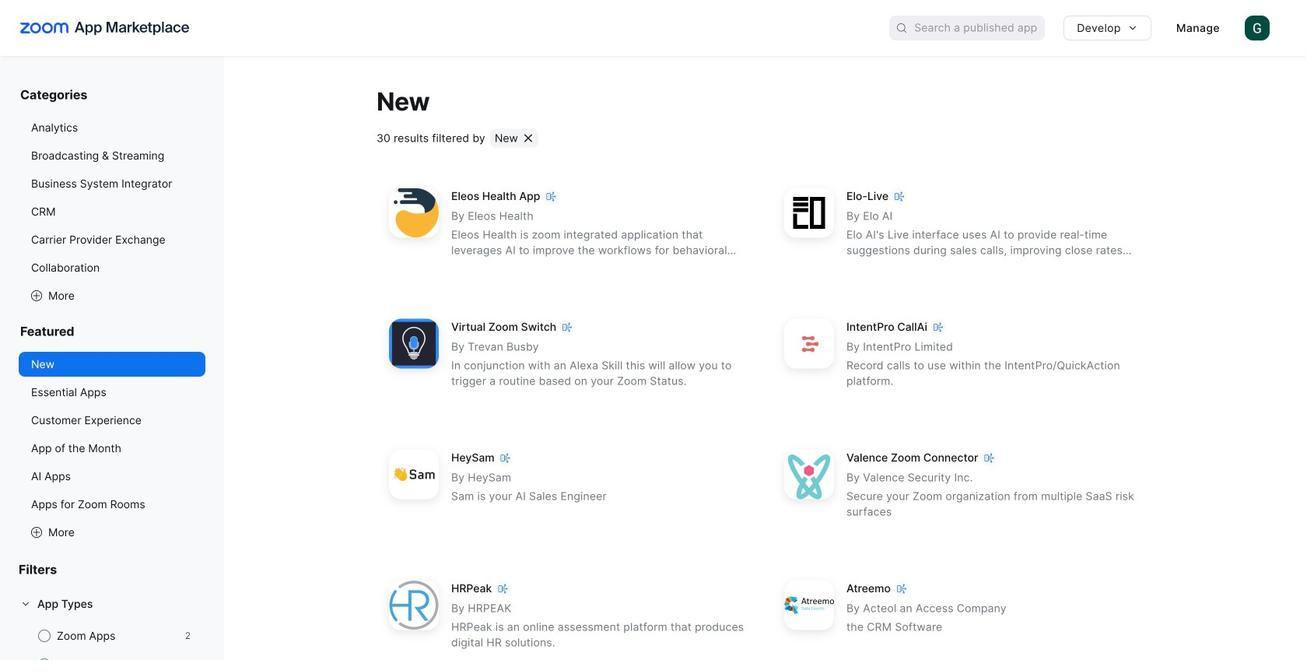 Task type: describe. For each thing, give the bounding box(es) containing it.
Search text field
[[915, 17, 1046, 39]]



Task type: locate. For each thing, give the bounding box(es) containing it.
banner
[[0, 0, 1308, 56]]

search a published app element
[[890, 16, 1046, 40]]



